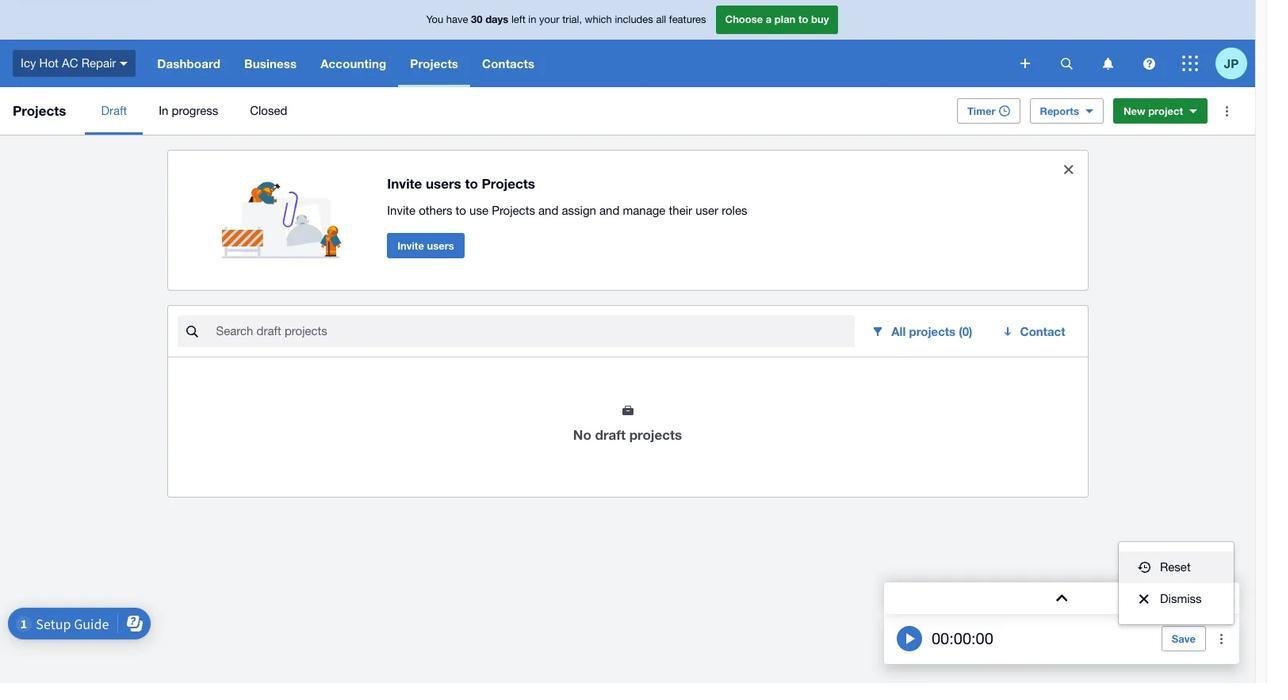Task type: describe. For each thing, give the bounding box(es) containing it.
projects inside popup button
[[909, 324, 956, 339]]

in progress
[[159, 104, 218, 117]]

dismiss
[[1160, 592, 1202, 606]]

1 and from the left
[[539, 204, 559, 217]]

(0)
[[959, 324, 973, 339]]

contact button
[[992, 316, 1078, 347]]

wrapper image
[[1135, 562, 1154, 573]]

a
[[766, 13, 772, 26]]

contacts button
[[470, 40, 547, 87]]

all
[[656, 14, 666, 26]]

invite users link
[[387, 233, 465, 258]]

timer
[[968, 105, 996, 117]]

draft link
[[85, 87, 143, 135]]

your
[[539, 14, 560, 26]]

roles
[[722, 204, 747, 217]]

no
[[573, 427, 592, 443]]

wrapper image
[[1135, 595, 1154, 604]]

invite for invite users
[[398, 239, 424, 252]]

invite for invite others to use projects and assign and manage their user roles
[[387, 204, 416, 217]]

their
[[669, 204, 692, 217]]

draft
[[101, 104, 127, 117]]

jp
[[1224, 56, 1239, 70]]

you
[[426, 14, 444, 26]]

svg image inside icy hot ac repair popup button
[[120, 62, 128, 66]]

invite users
[[398, 239, 454, 252]]

start timer image
[[897, 627, 922, 652]]

closed
[[250, 104, 287, 117]]

users for invite users
[[427, 239, 454, 252]]

project
[[1149, 105, 1183, 117]]

new
[[1124, 105, 1146, 117]]

to inside banner
[[799, 13, 809, 26]]

save
[[1172, 633, 1196, 646]]

icy hot ac repair
[[21, 56, 116, 70]]

svg image up reports popup button
[[1021, 59, 1030, 68]]

dismiss button
[[1119, 584, 1234, 615]]

business button
[[232, 40, 309, 87]]

have
[[446, 14, 468, 26]]

1 svg image from the left
[[1061, 58, 1073, 69]]

invite users to projects
[[387, 175, 535, 192]]

to for projects
[[465, 175, 478, 192]]

projects down hot
[[13, 102, 66, 119]]

progress
[[172, 104, 218, 117]]

choose
[[725, 13, 763, 26]]

projects inside popup button
[[410, 56, 458, 71]]

contacts
[[482, 56, 535, 71]]

closed link
[[234, 87, 303, 135]]

all projects (0)
[[892, 324, 973, 339]]

00:00:00
[[932, 630, 994, 648]]

plan
[[775, 13, 796, 26]]

jp button
[[1216, 40, 1256, 87]]

draft
[[595, 427, 626, 443]]



Task type: vqa. For each thing, say whether or not it's contained in the screenshot.
Empty state Bank Feed widget with a tooltip explaining the feature. Includes a 'Securely connect a bank account' button and a data-less flat line graph marking four weekly dates, indicating future account balance tracking. image
no



Task type: locate. For each thing, give the bounding box(es) containing it.
invite
[[387, 175, 422, 192], [387, 204, 416, 217], [398, 239, 424, 252]]

list box containing reset
[[1119, 542, 1234, 625]]

svg image up new project
[[1143, 58, 1155, 69]]

svg image
[[1183, 56, 1198, 71], [1143, 58, 1155, 69], [1021, 59, 1030, 68], [120, 62, 128, 66]]

svg image left jp
[[1183, 56, 1198, 71]]

2 vertical spatial invite
[[398, 239, 424, 252]]

reset
[[1160, 561, 1191, 574]]

2 vertical spatial to
[[456, 204, 466, 217]]

users
[[426, 175, 461, 192], [427, 239, 454, 252]]

more options image right save
[[1206, 623, 1238, 655]]

0 vertical spatial invite
[[387, 175, 422, 192]]

and right assign
[[600, 204, 620, 217]]

svg image right repair
[[120, 62, 128, 66]]

repair
[[81, 56, 116, 70]]

1 vertical spatial projects
[[629, 427, 682, 443]]

accounting button
[[309, 40, 398, 87]]

assign
[[562, 204, 596, 217]]

projects left (0)
[[909, 324, 956, 339]]

svg image
[[1061, 58, 1073, 69], [1103, 58, 1113, 69]]

0 vertical spatial to
[[799, 13, 809, 26]]

to left buy
[[799, 13, 809, 26]]

projects right draft
[[629, 427, 682, 443]]

to up use
[[465, 175, 478, 192]]

0 vertical spatial projects
[[909, 324, 956, 339]]

1 horizontal spatial svg image
[[1103, 58, 1113, 69]]

banner
[[0, 0, 1256, 87]]

users up others
[[426, 175, 461, 192]]

others
[[419, 204, 452, 217]]

and left assign
[[539, 204, 559, 217]]

reports
[[1040, 105, 1079, 117]]

banner containing jp
[[0, 0, 1256, 87]]

invite left others
[[387, 204, 416, 217]]

0 horizontal spatial projects
[[629, 427, 682, 443]]

group
[[1119, 542, 1234, 625]]

1 vertical spatial invite
[[387, 204, 416, 217]]

0 vertical spatial more options image
[[1211, 95, 1243, 127]]

projects down you
[[410, 56, 458, 71]]

to
[[799, 13, 809, 26], [465, 175, 478, 192], [456, 204, 466, 217]]

Search draft projects search field
[[215, 316, 855, 347]]

invite others to use projects and assign and manage their user roles
[[387, 204, 747, 217]]

2 and from the left
[[600, 204, 620, 217]]

new project button
[[1113, 98, 1208, 124]]

projects button
[[398, 40, 470, 87]]

more options image
[[1211, 95, 1243, 127], [1206, 623, 1238, 655]]

1 vertical spatial to
[[465, 175, 478, 192]]

clear image
[[1053, 154, 1085, 186]]

group containing reset
[[1119, 542, 1234, 625]]

ac
[[62, 56, 78, 70]]

navigation containing dashboard
[[145, 40, 1010, 87]]

users inside invite users link
[[427, 239, 454, 252]]

dashboard link
[[145, 40, 232, 87]]

business
[[244, 56, 297, 71]]

new project
[[1124, 105, 1183, 117]]

in
[[159, 104, 168, 117]]

invite for invite users to projects
[[387, 175, 422, 192]]

manage
[[623, 204, 666, 217]]

0 horizontal spatial and
[[539, 204, 559, 217]]

you have 30 days left in your trial, which includes all features
[[426, 13, 706, 26]]

projects right use
[[492, 204, 535, 217]]

reset button
[[1119, 552, 1234, 584]]

and
[[539, 204, 559, 217], [600, 204, 620, 217]]

users for invite users to projects
[[426, 175, 461, 192]]

to left use
[[456, 204, 466, 217]]

invite up others
[[387, 175, 422, 192]]

save button
[[1162, 627, 1206, 652]]

invite down others
[[398, 239, 424, 252]]

hot
[[39, 56, 59, 70]]

includes
[[615, 14, 653, 26]]

to for use
[[456, 204, 466, 217]]

1 horizontal spatial and
[[600, 204, 620, 217]]

no draft projects
[[573, 427, 682, 443]]

navigation
[[145, 40, 1010, 87]]

accounting
[[321, 56, 387, 71]]

trial,
[[562, 14, 582, 26]]

icy
[[21, 56, 36, 70]]

all projects (0) button
[[862, 316, 985, 347]]

2 svg image from the left
[[1103, 58, 1113, 69]]

0 horizontal spatial svg image
[[1061, 58, 1073, 69]]

0 vertical spatial users
[[426, 175, 461, 192]]

features
[[669, 14, 706, 26]]

in progress link
[[143, 87, 234, 135]]

list box
[[1119, 542, 1234, 625]]

contact
[[1020, 324, 1066, 339]]

days
[[486, 13, 509, 26]]

projects
[[410, 56, 458, 71], [13, 102, 66, 119], [482, 175, 535, 192], [492, 204, 535, 217]]

buy
[[811, 13, 829, 26]]

user
[[696, 204, 719, 217]]

icy hot ac repair button
[[0, 40, 145, 87]]

which
[[585, 14, 612, 26]]

projects
[[909, 324, 956, 339], [629, 427, 682, 443]]

choose a plan to buy
[[725, 13, 829, 26]]

users down others
[[427, 239, 454, 252]]

1 horizontal spatial projects
[[909, 324, 956, 339]]

use
[[470, 204, 489, 217]]

reports button
[[1030, 98, 1104, 124]]

in
[[528, 14, 537, 26]]

30
[[471, 13, 483, 26]]

1 vertical spatial more options image
[[1206, 623, 1238, 655]]

invite users to projects image
[[222, 163, 349, 259]]

projects up use
[[482, 175, 535, 192]]

1 vertical spatial users
[[427, 239, 454, 252]]

more options image down jp
[[1211, 95, 1243, 127]]

timer button
[[957, 98, 1020, 124]]

left
[[512, 14, 526, 26]]

all
[[892, 324, 906, 339]]

dashboard
[[157, 56, 220, 71]]



